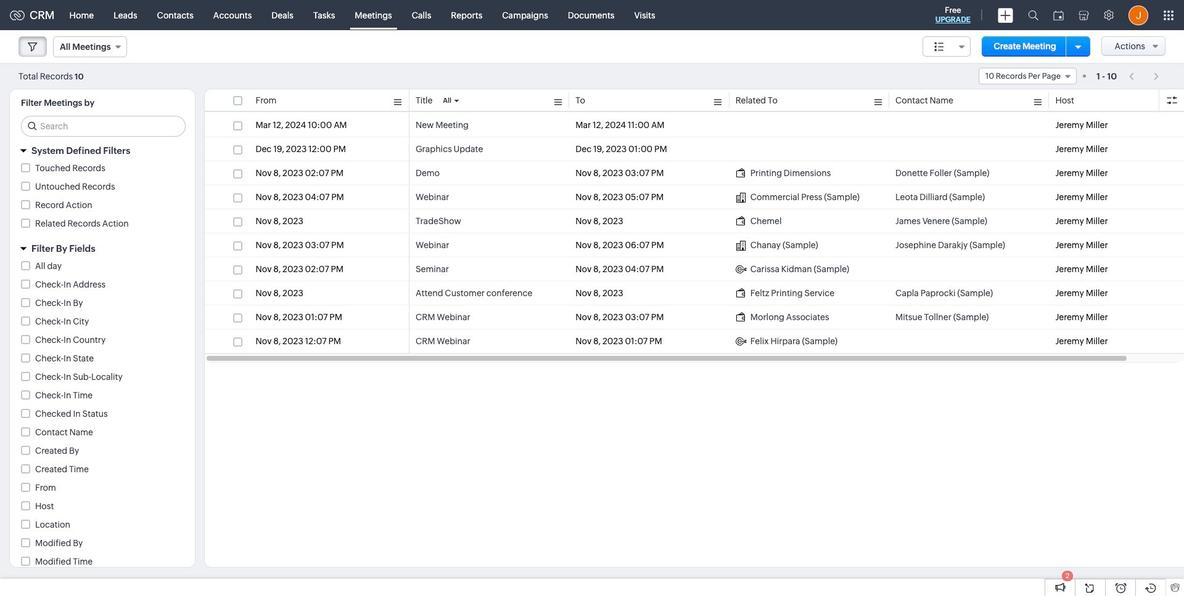 Task type: locate. For each thing, give the bounding box(es) containing it.
None field
[[53, 36, 127, 57], [922, 36, 971, 57], [979, 68, 1077, 84], [53, 36, 127, 57], [979, 68, 1077, 84]]

Search text field
[[22, 117, 185, 136]]

search element
[[1021, 0, 1046, 30]]

none field size
[[922, 36, 971, 57]]

navigation
[[1123, 67, 1166, 85]]

row group
[[205, 113, 1184, 354]]



Task type: vqa. For each thing, say whether or not it's contained in the screenshot.
top 09:16
no



Task type: describe. For each thing, give the bounding box(es) containing it.
logo image
[[10, 10, 25, 20]]

create menu image
[[998, 8, 1013, 23]]

profile element
[[1121, 0, 1156, 30]]

calendar image
[[1053, 10, 1064, 20]]

create menu element
[[990, 0, 1021, 30]]

size image
[[934, 41, 944, 52]]

search image
[[1028, 10, 1039, 20]]

profile image
[[1129, 5, 1148, 25]]



